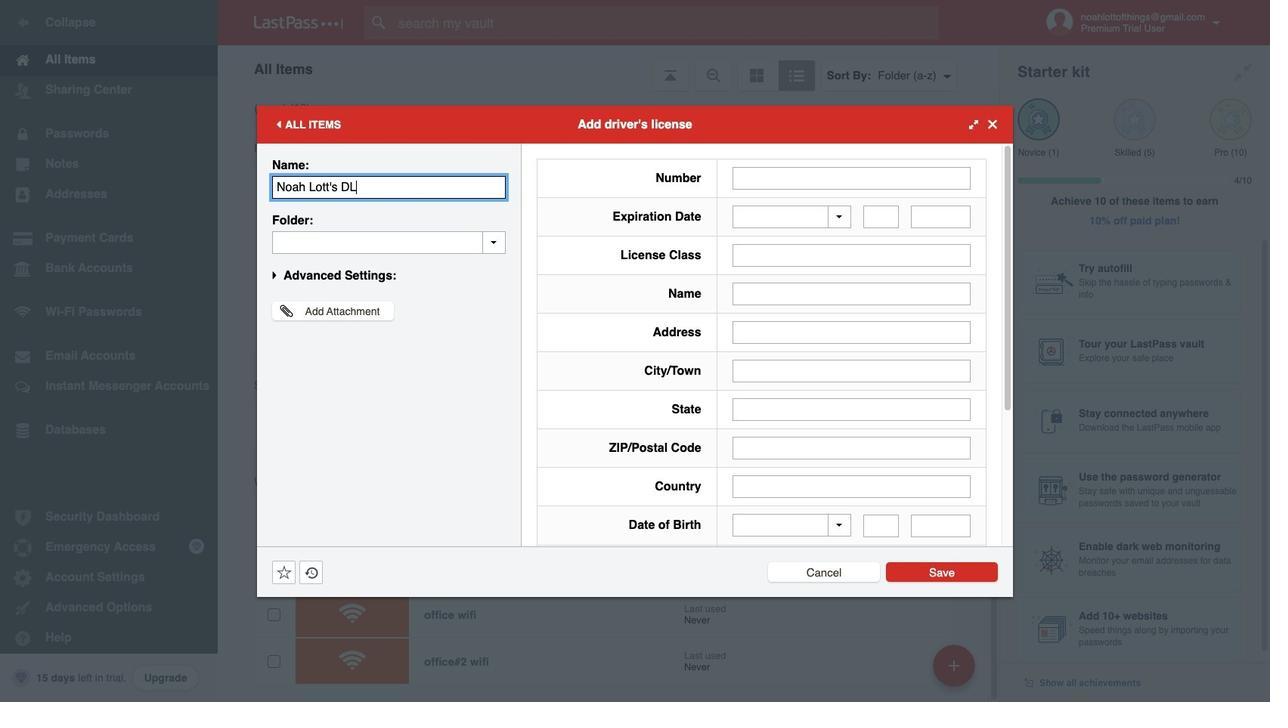 Task type: locate. For each thing, give the bounding box(es) containing it.
new item navigation
[[928, 640, 984, 702]]

Search search field
[[364, 6, 968, 39]]

new item image
[[949, 660, 959, 671]]

None text field
[[732, 244, 971, 267], [732, 283, 971, 305], [732, 437, 971, 460], [732, 476, 971, 498], [863, 514, 899, 537], [732, 244, 971, 267], [732, 283, 971, 305], [732, 437, 971, 460], [732, 476, 971, 498], [863, 514, 899, 537]]

dialog
[[257, 105, 1013, 702]]

vault options navigation
[[218, 45, 999, 91]]

lastpass image
[[254, 16, 343, 29]]

main navigation navigation
[[0, 0, 218, 702]]

None text field
[[732, 167, 971, 189], [272, 176, 506, 198], [863, 206, 899, 228], [911, 206, 971, 228], [272, 231, 506, 254], [732, 321, 971, 344], [732, 360, 971, 383], [732, 398, 971, 421], [911, 514, 971, 537], [732, 167, 971, 189], [272, 176, 506, 198], [863, 206, 899, 228], [911, 206, 971, 228], [272, 231, 506, 254], [732, 321, 971, 344], [732, 360, 971, 383], [732, 398, 971, 421], [911, 514, 971, 537]]



Task type: describe. For each thing, give the bounding box(es) containing it.
search my vault text field
[[364, 6, 968, 39]]



Task type: vqa. For each thing, say whether or not it's contained in the screenshot.
'Search My Vault' text box
yes



